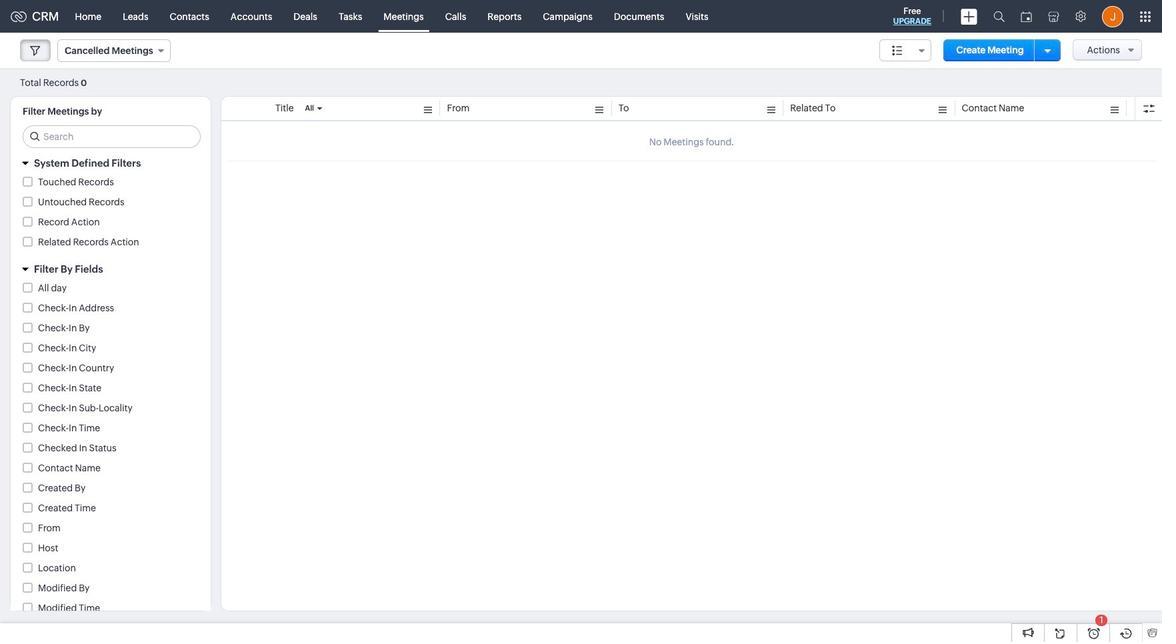 Task type: locate. For each thing, give the bounding box(es) containing it.
create menu element
[[953, 0, 985, 32]]

logo image
[[11, 11, 27, 22]]

size image
[[892, 45, 903, 57]]

search image
[[993, 11, 1005, 22]]

Search text field
[[23, 126, 200, 147]]

None field
[[57, 39, 171, 62], [879, 39, 931, 61], [57, 39, 171, 62]]



Task type: describe. For each thing, give the bounding box(es) containing it.
create menu image
[[961, 8, 977, 24]]

profile element
[[1094, 0, 1132, 32]]

search element
[[985, 0, 1013, 33]]

profile image
[[1102, 6, 1124, 27]]

calendar image
[[1021, 11, 1032, 22]]

none field size
[[879, 39, 931, 61]]



Task type: vqa. For each thing, say whether or not it's contained in the screenshot.
'create menu' image
yes



